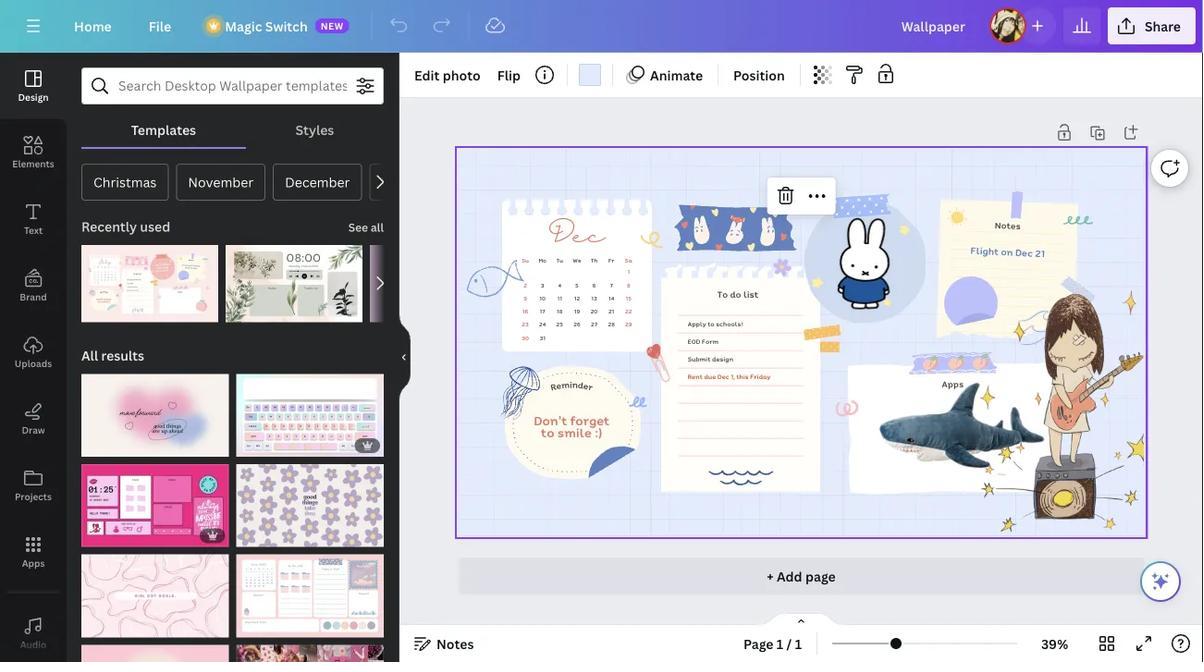 Task type: describe. For each thing, give the bounding box(es) containing it.
sea wave linear image
[[1019, 311, 1060, 345]]

21 inside the flight on dec 21
[[1035, 246, 1046, 261]]

don't forget to smile :)
[[534, 411, 610, 442]]

9
[[524, 294, 527, 303]]

all
[[81, 347, 98, 364]]

due
[[705, 372, 716, 381]]

11
[[557, 294, 562, 303]]

to inside don't forget to smile :)
[[541, 424, 555, 442]]

see
[[349, 220, 368, 235]]

22
[[625, 307, 632, 316]]

mo
[[539, 256, 547, 265]]

winter button
[[370, 164, 435, 201]]

7
[[610, 281, 613, 289]]

10 24 3 17 31
[[539, 281, 546, 343]]

sa
[[625, 256, 632, 265]]

canva assistant image
[[1150, 571, 1172, 593]]

15
[[626, 294, 632, 303]]

#dfeaff image
[[579, 64, 601, 86]]

18
[[557, 307, 563, 316]]

home link
[[59, 7, 127, 44]]

jellyfish doodle line art image
[[485, 363, 549, 426]]

see all button
[[347, 208, 386, 245]]

tu 11 25 4 18
[[556, 256, 563, 329]]

d
[[578, 378, 585, 392]]

+ add page button
[[459, 558, 1145, 595]]

pink bold theme organizer desktop wallpaper group
[[81, 453, 229, 548]]

#dfeaff image
[[579, 64, 601, 86]]

r
[[549, 380, 558, 394]]

+
[[767, 568, 774, 585]]

2 horizontal spatial 1
[[795, 635, 802, 653]]

0 vertical spatial apps
[[942, 378, 964, 391]]

notes button
[[407, 629, 482, 659]]

n
[[572, 378, 579, 392]]

fr 14 28 7 21
[[608, 256, 615, 329]]

animate button
[[621, 60, 711, 90]]

elements button
[[0, 119, 67, 186]]

friday
[[751, 372, 771, 381]]

eod
[[688, 337, 701, 347]]

home
[[74, 17, 112, 35]]

submit
[[688, 354, 711, 364]]

1,
[[731, 372, 735, 381]]

apps button
[[0, 519, 67, 586]]

text
[[24, 224, 43, 236]]

21 inside fr 14 28 7 21
[[609, 307, 615, 316]]

we 12 26 5 19
[[573, 256, 581, 329]]

do
[[730, 288, 742, 301]]

audio button
[[0, 601, 67, 663]]

design button
[[0, 53, 67, 119]]

sa 1 15 29 8 22
[[625, 256, 632, 329]]

file button
[[134, 7, 186, 44]]

th
[[591, 256, 598, 265]]

smile
[[558, 424, 592, 442]]

schools!
[[716, 319, 743, 328]]

brand button
[[0, 253, 67, 319]]

10
[[540, 294, 546, 303]]

styles
[[296, 121, 334, 138]]

draw
[[22, 424, 45, 436]]

rent
[[688, 372, 703, 381]]

Search Desktop Wallpaper templates search field
[[118, 68, 347, 104]]

Design title text field
[[887, 7, 983, 44]]

flight on dec 21
[[971, 243, 1046, 261]]

pink and yellow beautiful elegant feminine butterfly gradient desktop wallpaper image
[[81, 645, 229, 663]]

recently used
[[81, 218, 170, 236]]

m
[[561, 378, 570, 392]]

fr
[[609, 256, 615, 265]]

pink purple gradient aesthetic motivational quote desktop wallpaper image
[[370, 245, 507, 322]]

draw button
[[0, 386, 67, 453]]

recently used button
[[80, 208, 172, 245]]

39%
[[1042, 635, 1069, 653]]

december
[[285, 174, 350, 191]]

animate
[[651, 66, 703, 84]]

new
[[321, 19, 344, 32]]

all
[[371, 220, 384, 235]]

pink aqua aesthetic quotes desktop wallpaper group
[[81, 363, 229, 457]]

3
[[541, 281, 544, 289]]

edit
[[415, 66, 440, 84]]

share
[[1145, 17, 1182, 35]]

show pages image
[[757, 613, 846, 627]]

projects button
[[0, 453, 67, 519]]

sea waves  icon image
[[709, 471, 774, 486]]

pink and yellow beautiful elegant feminine butterfly gradient desktop wallpaper group
[[81, 634, 229, 663]]

position
[[734, 66, 785, 84]]

purple yellow cream motivational girly desktop wallpaper group
[[236, 453, 384, 548]]

to inside "apply to schools! eod form"
[[708, 319, 715, 328]]

share button
[[1108, 7, 1196, 44]]

projects
[[15, 490, 52, 503]]

/
[[787, 635, 792, 653]]

brand
[[20, 291, 47, 303]]

november button
[[176, 164, 266, 201]]

20
[[591, 307, 598, 316]]

26
[[574, 321, 581, 329]]

edit photo
[[415, 66, 481, 84]]



Task type: locate. For each thing, give the bounding box(es) containing it.
4
[[558, 281, 562, 289]]

form
[[702, 337, 719, 347]]

th 13 27 6 20
[[591, 256, 598, 329]]

29
[[625, 321, 632, 329]]

1 down sa
[[628, 268, 630, 276]]

21 down the 14
[[609, 307, 615, 316]]

1 for page
[[777, 635, 784, 653]]

24
[[539, 321, 546, 329]]

magic
[[225, 17, 262, 35]]

+ add page
[[767, 568, 836, 585]]

2 e from the left
[[583, 379, 590, 393]]

pink and white abstract pattern desktop wallpaper image
[[81, 555, 229, 638]]

to
[[718, 288, 728, 301]]

used
[[140, 218, 170, 236]]

page 1 / 1
[[744, 635, 802, 653]]

21
[[1035, 246, 1046, 261], [609, 307, 615, 316]]

file
[[149, 17, 171, 35]]

1 inside sa 1 15 29 8 22
[[628, 268, 630, 276]]

uploads
[[15, 357, 52, 370]]

apply
[[688, 319, 706, 328]]

1 vertical spatial 21
[[609, 307, 615, 316]]

to
[[708, 319, 715, 328], [541, 424, 555, 442]]

pink bold theme organizer desktop wallpaper image
[[81, 465, 229, 548]]

17
[[540, 307, 546, 316]]

pink aqua aesthetic quotes desktop wallpaper image
[[81, 374, 229, 457]]

1 horizontal spatial apps
[[942, 378, 964, 391]]

pink cute hand drawn july 2023 calendar organizer desktop wallpaper image
[[81, 245, 218, 322]]

to right apply
[[708, 319, 715, 328]]

31
[[540, 334, 546, 343]]

dec left 1,
[[718, 372, 730, 381]]

30
[[522, 334, 529, 343]]

purple yellow cream motivational girly desktop wallpaper image
[[236, 465, 384, 548]]

results
[[101, 347, 144, 364]]

flight
[[971, 243, 999, 259]]

pink cute hand drawn july 2023 calendar organizer desktop wallpaper group
[[81, 234, 218, 322]]

0 vertical spatial to
[[708, 319, 715, 328]]

6
[[593, 281, 596, 289]]

elements
[[12, 157, 54, 170]]

e right n in the bottom left of the page
[[583, 379, 590, 393]]

2 horizontal spatial dec
[[1016, 245, 1034, 260]]

we
[[573, 256, 581, 265]]

e left i on the left of the page
[[555, 379, 563, 393]]

0 horizontal spatial to
[[541, 424, 555, 442]]

notes inside button
[[437, 635, 474, 653]]

dec right on
[[1016, 245, 1034, 260]]

1 left /
[[777, 635, 784, 653]]

list
[[744, 288, 759, 301]]

19
[[574, 307, 580, 316]]

pink fun feminine organizer desktop wallpaper image
[[236, 555, 384, 638]]

tu
[[556, 256, 563, 265]]

design
[[712, 354, 734, 364]]

apps
[[942, 378, 964, 391], [22, 557, 45, 570]]

flip
[[498, 66, 521, 84]]

1 e from the left
[[555, 379, 563, 393]]

cute pastel 3d keyboard desktop wallpaper background group
[[236, 363, 384, 457]]

edit photo button
[[407, 60, 488, 90]]

styles button
[[246, 112, 384, 147]]

1 for sa
[[628, 268, 630, 276]]

1 horizontal spatial 1
[[777, 635, 784, 653]]

don't
[[534, 411, 568, 430]]

21 right on
[[1035, 246, 1046, 261]]

switch
[[265, 17, 308, 35]]

photo
[[443, 66, 481, 84]]

0 horizontal spatial e
[[555, 379, 563, 393]]

cute pastel hand drawn doodle line image
[[639, 226, 669, 254]]

pink fun feminine organizer desktop wallpaper group
[[236, 544, 384, 638]]

apply to schools! eod form
[[688, 319, 743, 347]]

hide image
[[399, 313, 411, 402]]

1 horizontal spatial dec
[[718, 372, 730, 381]]

pink modern mood board collage desktop wallpaper group
[[236, 634, 384, 663]]

winter
[[382, 174, 423, 191]]

apps inside button
[[22, 557, 45, 570]]

0 horizontal spatial 21
[[609, 307, 615, 316]]

pink and white abstract pattern desktop wallpaper group
[[81, 544, 229, 638]]

0 vertical spatial 21
[[1035, 246, 1046, 261]]

christmas button
[[81, 164, 169, 201]]

dec up we
[[549, 220, 605, 253]]

recently
[[81, 218, 137, 236]]

:)
[[595, 424, 603, 442]]

green beige greenery aesthetic watercolor desktop wallpaper image
[[226, 245, 363, 322]]

1 vertical spatial notes
[[437, 635, 474, 653]]

templates button
[[81, 112, 246, 147]]

november
[[188, 174, 254, 191]]

0 horizontal spatial dec
[[549, 220, 605, 253]]

to do list
[[718, 288, 759, 301]]

submit design rent due dec 1, this friday
[[688, 354, 771, 381]]

this
[[737, 372, 749, 381]]

39% button
[[1025, 629, 1085, 659]]

0 horizontal spatial 1
[[628, 268, 630, 276]]

1 right /
[[795, 635, 802, 653]]

su
[[522, 256, 529, 265]]

side panel tab list
[[0, 53, 67, 663]]

see all
[[349, 220, 384, 235]]

main menu bar
[[0, 0, 1204, 53]]

december button
[[273, 164, 362, 201]]

0 horizontal spatial notes
[[437, 635, 474, 653]]

fish doodle line art. sea life decoration.hand drawn fish. fish chalk line art. image
[[462, 256, 526, 304]]

text button
[[0, 186, 67, 253]]

1 vertical spatial to
[[541, 424, 555, 442]]

1 vertical spatial apps
[[22, 557, 45, 570]]

forget
[[571, 411, 610, 430]]

1 horizontal spatial notes
[[995, 219, 1021, 233]]

flip button
[[490, 60, 528, 90]]

dec inside submit design rent due dec 1, this friday
[[718, 372, 730, 381]]

templates
[[131, 121, 196, 138]]

to left smile
[[541, 424, 555, 442]]

green beige greenery aesthetic watercolor desktop wallpaper group
[[226, 234, 363, 322]]

dec inside the flight on dec 21
[[1016, 245, 1034, 260]]

0 horizontal spatial apps
[[22, 557, 45, 570]]

su 9 23 2 16 30
[[522, 256, 529, 343]]

1 horizontal spatial e
[[583, 379, 590, 393]]

1 horizontal spatial 21
[[1035, 246, 1046, 261]]

0 vertical spatial notes
[[995, 219, 1021, 233]]

pink modern mood board collage desktop wallpaper image
[[236, 645, 384, 663]]

page
[[744, 635, 774, 653]]

i
[[570, 378, 573, 391]]

cute pastel 3d keyboard desktop wallpaper background image
[[236, 374, 384, 457]]

magic switch
[[225, 17, 308, 35]]

13
[[591, 294, 597, 303]]

notes
[[995, 219, 1021, 233], [437, 635, 474, 653]]

r e m i n d e r
[[549, 378, 595, 394]]

1 horizontal spatial to
[[708, 319, 715, 328]]

5
[[575, 281, 579, 289]]

christmas
[[93, 174, 157, 191]]

2
[[524, 281, 527, 289]]



Task type: vqa. For each thing, say whether or not it's contained in the screenshot.
Flight On Dec 21
yes



